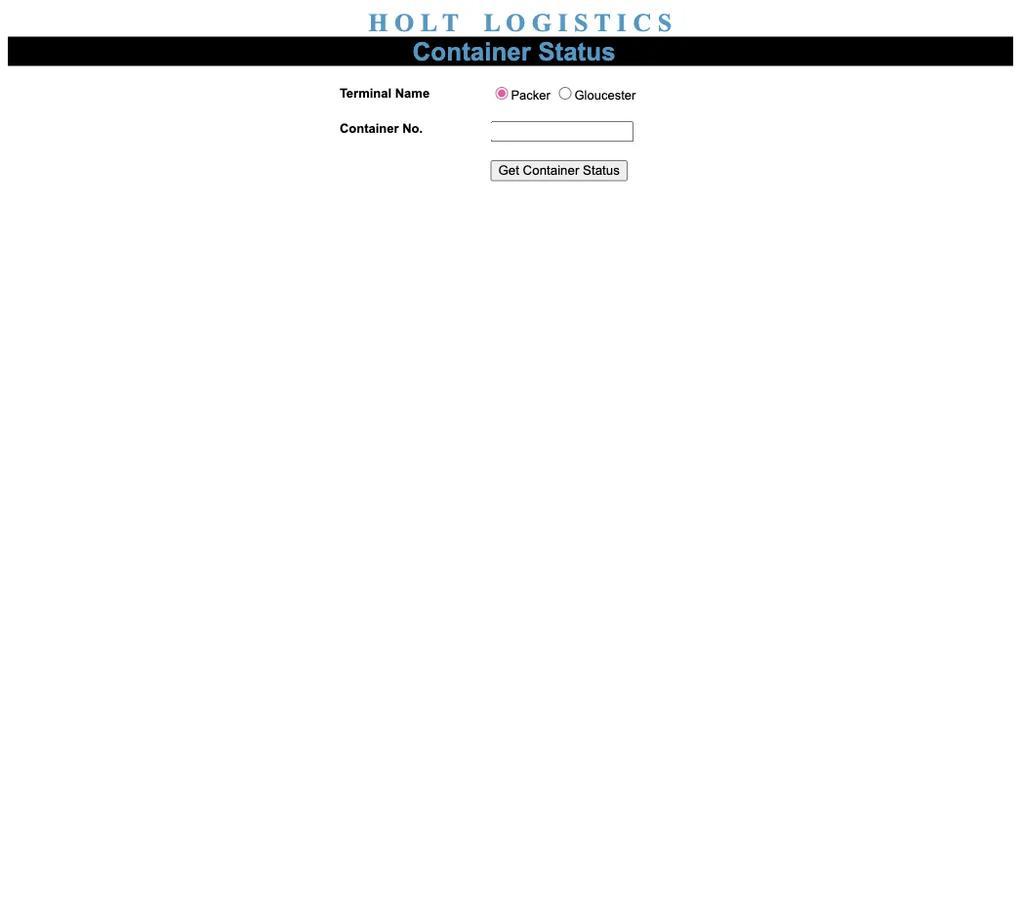 Task type: vqa. For each thing, say whether or not it's contained in the screenshot.
the 'Maersk'
no



Task type: describe. For each thing, give the bounding box(es) containing it.
g
[[532, 8, 552, 36]]

l
[[421, 8, 437, 36]]

h          o l t    l o g i s t i c s container          status
[[369, 8, 672, 65]]

2 i from the left
[[617, 8, 627, 36]]

1 i from the left
[[558, 8, 568, 36]]

packer
[[511, 88, 554, 103]]

c
[[634, 8, 652, 36]]

status
[[538, 37, 616, 65]]

1 o from the left
[[395, 8, 414, 36]]



Task type: locate. For each thing, give the bounding box(es) containing it.
i
[[558, 8, 568, 36], [617, 8, 627, 36]]

o left g
[[506, 8, 526, 36]]

o left l
[[395, 8, 414, 36]]

s left t
[[574, 8, 589, 36]]

name
[[395, 86, 430, 101]]

s right c
[[658, 8, 672, 36]]

2 s from the left
[[658, 8, 672, 36]]

terminal
[[340, 86, 392, 101]]

i right t
[[617, 8, 627, 36]]

terminal name
[[340, 86, 430, 101]]

container down the terminal
[[340, 121, 399, 136]]

0 vertical spatial container
[[413, 37, 531, 65]]

None field
[[491, 121, 634, 142]]

1 horizontal spatial i
[[617, 8, 627, 36]]

container
[[413, 37, 531, 65], [340, 121, 399, 136]]

gloucester
[[575, 88, 636, 103]]

0 horizontal spatial i
[[558, 8, 568, 36]]

i right g
[[558, 8, 568, 36]]

h
[[369, 8, 388, 36]]

s
[[574, 8, 589, 36], [658, 8, 672, 36]]

container no.
[[340, 121, 423, 136]]

0 horizontal spatial o
[[395, 8, 414, 36]]

container down t    l
[[413, 37, 531, 65]]

t
[[595, 8, 611, 36]]

None submit
[[491, 160, 628, 181]]

t    l
[[442, 8, 500, 36]]

0 horizontal spatial s
[[574, 8, 589, 36]]

1 horizontal spatial container
[[413, 37, 531, 65]]

0 horizontal spatial container
[[340, 121, 399, 136]]

None radio
[[559, 87, 572, 100]]

no.
[[403, 121, 423, 136]]

1 s from the left
[[574, 8, 589, 36]]

None radio
[[496, 87, 508, 100]]

1 vertical spatial container
[[340, 121, 399, 136]]

1 horizontal spatial o
[[506, 8, 526, 36]]

2 o from the left
[[506, 8, 526, 36]]

o
[[395, 8, 414, 36], [506, 8, 526, 36]]

1 horizontal spatial s
[[658, 8, 672, 36]]

container inside h          o l t    l o g i s t i c s container          status
[[413, 37, 531, 65]]



